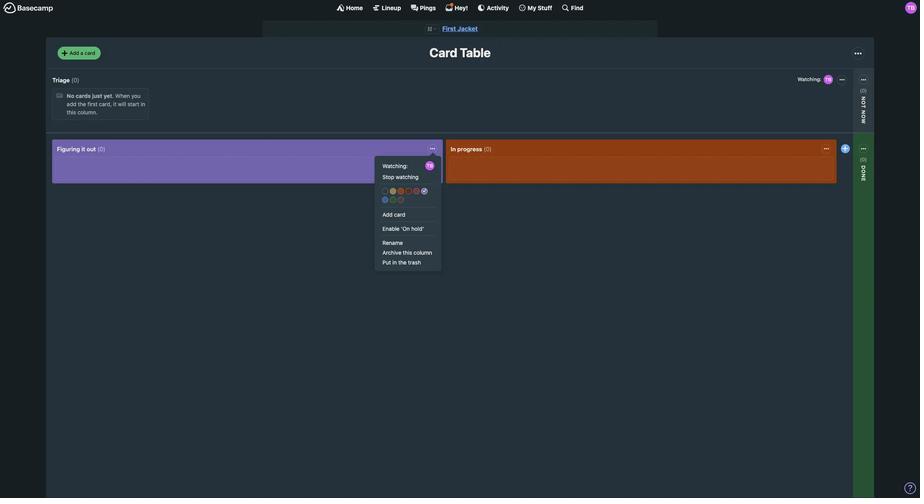 Task type: vqa. For each thing, say whether or not it's contained in the screenshot.
My Stuff
yes



Task type: locate. For each thing, give the bounding box(es) containing it.
no
[[67, 93, 74, 99]]

0 vertical spatial o
[[861, 101, 867, 105]]

2 o from the top
[[861, 114, 867, 119]]

activity link
[[478, 4, 509, 12]]

color it pink image
[[414, 188, 420, 194]]

add card
[[383, 211, 405, 218]]

card right a
[[85, 50, 95, 56]]

when
[[115, 93, 130, 99]]

1 vertical spatial n
[[861, 174, 867, 178]]

d o n e
[[861, 165, 867, 182]]

3 o from the top
[[861, 170, 867, 174]]

1 horizontal spatial tyler black image
[[906, 2, 917, 14]]

watching: left d o n e
[[814, 172, 839, 179]]

hey!
[[455, 4, 468, 11]]

None submit
[[812, 112, 867, 122], [381, 172, 436, 182], [812, 181, 867, 191], [381, 224, 436, 233], [381, 248, 436, 257], [381, 257, 436, 267], [812, 112, 867, 122], [381, 172, 436, 182], [812, 181, 867, 191], [381, 224, 436, 233], [381, 248, 436, 257], [381, 257, 436, 267]]

the
[[78, 101, 86, 108]]

o
[[861, 101, 867, 105], [861, 114, 867, 119], [861, 170, 867, 174]]

1 horizontal spatial it
[[113, 101, 117, 108]]

it
[[113, 101, 117, 108], [81, 145, 85, 152]]

1 vertical spatial add
[[383, 211, 393, 218]]

my stuff button
[[519, 4, 553, 12]]

figuring
[[57, 145, 80, 152]]

. when you add the first card, it will start in this column.
[[67, 93, 145, 116]]

n down t
[[861, 110, 867, 114]]

lineup link
[[373, 4, 401, 12]]

add
[[70, 50, 79, 56], [383, 211, 393, 218]]

add down color it blue icon
[[383, 211, 393, 218]]

in progress link
[[451, 145, 482, 152]]

2 vertical spatial watching:
[[814, 172, 839, 179]]

1 vertical spatial card
[[394, 211, 405, 218]]

it left will
[[113, 101, 117, 108]]

o up 'w'
[[861, 101, 867, 105]]

stuff
[[538, 4, 553, 11]]

home
[[346, 4, 363, 11]]

color it green image
[[390, 197, 396, 203]]

watching: up color it yellow image
[[383, 163, 408, 169]]

o for d o n e
[[861, 170, 867, 174]]

1 vertical spatial o
[[861, 114, 867, 119]]

1 o from the top
[[861, 101, 867, 105]]

no cards just yet
[[67, 93, 112, 99]]

o down t
[[861, 114, 867, 119]]

0 vertical spatial it
[[113, 101, 117, 108]]

add card link
[[381, 210, 436, 219]]

1 horizontal spatial add
[[383, 211, 393, 218]]

(0) up n
[[860, 87, 867, 94]]

color it blue image
[[382, 197, 389, 203]]

triage
[[52, 76, 70, 83]]

0 horizontal spatial tyler black image
[[425, 160, 436, 171]]

it left out
[[81, 145, 85, 152]]

figuring it out link
[[57, 145, 96, 152]]

table
[[460, 45, 491, 60]]

watching:
[[798, 76, 822, 82], [383, 163, 408, 169], [814, 172, 839, 179]]

add a card link
[[58, 47, 101, 60]]

hey! button
[[446, 3, 468, 12]]

card
[[85, 50, 95, 56], [394, 211, 405, 218]]

1 horizontal spatial card
[[394, 211, 405, 218]]

jacket
[[458, 25, 478, 32]]

yet
[[104, 93, 112, 99]]

0 vertical spatial n
[[861, 110, 867, 114]]

in
[[451, 145, 456, 152]]

card,
[[99, 101, 112, 108]]

o for n o t n o w
[[861, 101, 867, 105]]

1 n from the top
[[861, 110, 867, 114]]

0 horizontal spatial card
[[85, 50, 95, 56]]

1 vertical spatial watching:
[[383, 163, 408, 169]]

rename
[[383, 239, 403, 246]]

n
[[861, 110, 867, 114], [861, 174, 867, 178]]

will
[[118, 101, 126, 108]]

watching: left tyler black icon
[[798, 76, 822, 82]]

0 vertical spatial card
[[85, 50, 95, 56]]

out
[[87, 145, 96, 152]]

(0) right out
[[97, 145, 105, 152]]

(0) right progress
[[484, 145, 492, 152]]

0 vertical spatial add
[[70, 50, 79, 56]]

add
[[67, 101, 76, 108]]

(0)
[[71, 76, 79, 83], [860, 87, 867, 94], [97, 145, 105, 152], [484, 145, 492, 152], [860, 156, 867, 163]]

n
[[861, 96, 867, 101]]

tyler black image
[[906, 2, 917, 14], [425, 160, 436, 171]]

2 vertical spatial o
[[861, 170, 867, 174]]

color it brown image
[[398, 197, 404, 203]]

0 horizontal spatial add
[[70, 50, 79, 56]]

.
[[112, 93, 114, 99]]

main element
[[0, 0, 921, 15]]

card down color it brown 'icon'
[[394, 211, 405, 218]]

n down d
[[861, 174, 867, 178]]

0 vertical spatial watching:
[[798, 76, 822, 82]]

triage (0)
[[52, 76, 79, 83]]

0 horizontal spatial it
[[81, 145, 85, 152]]

o up e
[[861, 170, 867, 174]]

1 vertical spatial it
[[81, 145, 85, 152]]

n o t n o w
[[861, 96, 867, 124]]

add left a
[[70, 50, 79, 56]]

option group
[[381, 186, 436, 205]]

my
[[528, 4, 537, 11]]

t
[[861, 105, 867, 108]]



Task type: describe. For each thing, give the bounding box(es) containing it.
find
[[571, 4, 584, 11]]

card table
[[430, 45, 491, 60]]

pings button
[[411, 4, 436, 12]]

activity
[[487, 4, 509, 11]]

color it red image
[[406, 188, 412, 194]]

color it orange image
[[398, 188, 404, 194]]

rename link
[[381, 238, 436, 248]]

my stuff
[[528, 4, 553, 11]]

add for add card
[[383, 211, 393, 218]]

add a card
[[70, 50, 95, 56]]

pings
[[420, 4, 436, 11]]

cards
[[76, 93, 91, 99]]

this
[[67, 109, 76, 116]]

find button
[[562, 4, 584, 12]]

1 vertical spatial tyler black image
[[425, 160, 436, 171]]

switch accounts image
[[3, 2, 53, 14]]

start
[[128, 101, 139, 108]]

(0) up d
[[860, 156, 867, 163]]

it inside . when you add the first card, it will start in this column.
[[113, 101, 117, 108]]

d
[[861, 165, 867, 170]]

color it white image
[[382, 188, 389, 194]]

first
[[443, 25, 456, 32]]

card
[[430, 45, 458, 60]]

first
[[88, 101, 97, 108]]

tyler black image
[[823, 74, 834, 85]]

in
[[141, 101, 145, 108]]

2 n from the top
[[861, 174, 867, 178]]

color it purple image
[[421, 188, 428, 194]]

lineup
[[382, 4, 401, 11]]

0 vertical spatial tyler black image
[[906, 2, 917, 14]]

a
[[81, 50, 83, 56]]

first jacket
[[443, 25, 478, 32]]

w
[[861, 119, 867, 124]]

(0) right triage link
[[71, 76, 79, 83]]

add for add a card
[[70, 50, 79, 56]]

progress
[[458, 145, 482, 152]]

you
[[131, 93, 141, 99]]

home link
[[337, 4, 363, 12]]

just
[[92, 93, 102, 99]]

figuring it out (0)
[[57, 145, 105, 152]]

e
[[861, 178, 867, 182]]

column.
[[78, 109, 98, 116]]

first jacket link
[[443, 25, 478, 32]]

triage link
[[52, 76, 70, 83]]

in progress (0)
[[451, 145, 492, 152]]

color it yellow image
[[390, 188, 396, 194]]



